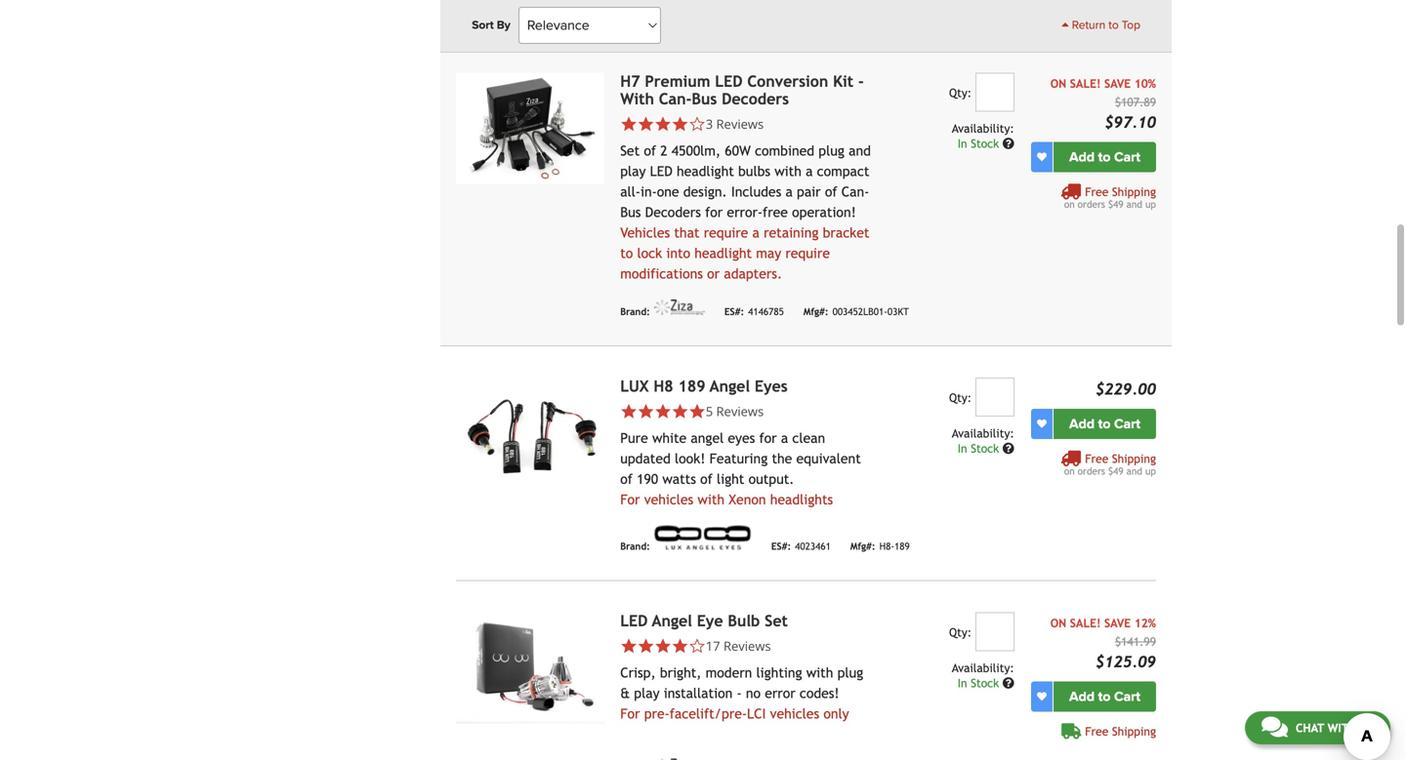 Task type: describe. For each thing, give the bounding box(es) containing it.
1 up from the top
[[1146, 199, 1156, 210]]

es#: for conversion
[[725, 306, 744, 317]]

qty: for $229.00
[[949, 391, 972, 405]]

set of 2 4500lm, 60w combined plug and play led headlight bulbs with a compact all-in-one design. includes a pair of can- bus decoders for error-free operation! vehicles that require a retaining bracket to lock into headlight may require modifications or adapters.
[[620, 143, 871, 282]]

chat with us
[[1296, 722, 1374, 735]]

2 vertical spatial reviews
[[724, 638, 771, 655]]

qty: for on sale!                         save 10%
[[949, 86, 972, 99]]

add to wish list image for $97.10
[[1037, 152, 1047, 162]]

led inside h7 premium led conversion kit - with can-bus decoders
[[715, 72, 743, 90]]

0 horizontal spatial led
[[620, 612, 648, 630]]

error-
[[727, 204, 763, 220]]

retaining
[[764, 225, 819, 241]]

updated
[[620, 451, 671, 467]]

1 17 reviews link from the left
[[620, 638, 873, 655]]

return
[[1072, 18, 1106, 32]]

1 horizontal spatial angel
[[710, 377, 750, 395]]

17
[[706, 638, 720, 655]]

1 vertical spatial set
[[765, 612, 788, 630]]

free
[[763, 204, 788, 220]]

eye
[[697, 612, 723, 630]]

mfg#: h8-189
[[851, 541, 910, 552]]

2 free shipping on orders $49 and up from the top
[[1064, 452, 1156, 477]]

1 brand: from the top
[[620, 1, 650, 12]]

es#: 4146785
[[725, 306, 784, 317]]

2 free from the top
[[1085, 452, 1109, 466]]

mfg#: 003452lb01-03kt
[[804, 306, 909, 317]]

error
[[765, 686, 796, 702]]

operation!
[[792, 204, 856, 220]]

set inside set of 2 4500lm, 60w combined plug and play led headlight bulbs with a compact all-in-one design. includes a pair of can- bus decoders for error-free operation! vehicles that require a retaining bracket to lock into headlight may require modifications or adapters.
[[620, 143, 640, 159]]

in for on sale!                         save 10%
[[958, 137, 968, 150]]

stock for $229.00
[[971, 442, 999, 455]]

question circle image
[[1003, 678, 1015, 689]]

$125.09
[[1096, 653, 1156, 671]]

&
[[620, 686, 630, 702]]

caret up image
[[1062, 19, 1069, 30]]

led angel eye bulb set link
[[620, 612, 788, 630]]

to down $229.00
[[1098, 416, 1111, 432]]

189 for h8-
[[895, 541, 910, 552]]

kit
[[833, 72, 854, 90]]

1 free from the top
[[1085, 185, 1109, 199]]

1 shipping from the top
[[1112, 185, 1156, 199]]

can- inside set of 2 4500lm, 60w combined plug and play led headlight bulbs with a compact all-in-one design. includes a pair of can- bus decoders for error-free operation! vehicles that require a retaining bracket to lock into headlight may require modifications or adapters.
[[842, 184, 869, 200]]

bulbs
[[738, 163, 771, 179]]

modern
[[706, 665, 752, 681]]

add to cart button for $125.09
[[1054, 682, 1156, 712]]

bus inside h7 premium led conversion kit - with can-bus decoders
[[692, 90, 717, 108]]

3 availability: from the top
[[952, 662, 1015, 675]]

in stock for on sale!                         save 10%
[[958, 137, 1003, 150]]

one
[[657, 184, 679, 200]]

may
[[756, 245, 781, 261]]

white
[[652, 431, 687, 446]]

2 up from the top
[[1146, 466, 1156, 477]]

that
[[674, 225, 700, 241]]

1 vertical spatial angel
[[652, 612, 692, 630]]

2 17 reviews link from the left
[[706, 638, 771, 655]]

of left 2
[[644, 143, 656, 159]]

decoders inside set of 2 4500lm, 60w combined plug and play led headlight bulbs with a compact all-in-one design. includes a pair of can- bus decoders for error-free operation! vehicles that require a retaining bracket to lock into headlight may require modifications or adapters.
[[645, 204, 701, 220]]

3 in stock from the top
[[958, 677, 1003, 690]]

3 qty: from the top
[[949, 626, 972, 640]]

add to wish list image for $125.09
[[1037, 692, 1047, 702]]

clean
[[792, 431, 825, 446]]

on for $125.09
[[1051, 617, 1067, 630]]

h8-
[[880, 541, 895, 552]]

in for $229.00
[[958, 442, 968, 455]]

sort by
[[472, 18, 511, 32]]

17 reviews
[[706, 638, 771, 655]]

or
[[707, 266, 720, 282]]

a inside pure white angel eyes for a clean updated look! featuring the equivalent of 190 watts of light output. for vehicles with xenon headlights
[[781, 431, 788, 446]]

es#: 4023461
[[771, 541, 831, 552]]

2 add to cart button from the top
[[1054, 409, 1156, 439]]

lux
[[620, 377, 649, 395]]

in-
[[641, 184, 657, 200]]

top
[[1122, 18, 1141, 32]]

return to top link
[[1062, 17, 1141, 34]]

h7 premium led conversion kit - with can-bus decoders link
[[620, 72, 864, 108]]

add to cart button for $97.10
[[1054, 142, 1156, 172]]

2 vertical spatial and
[[1127, 466, 1143, 477]]

pre-
[[644, 706, 670, 722]]

plug inside set of 2 4500lm, 60w combined plug and play led headlight bulbs with a compact all-in-one design. includes a pair of can- bus decoders for error-free operation! vehicles that require a retaining bracket to lock into headlight may require modifications or adapters.
[[819, 143, 845, 159]]

premium
[[645, 72, 711, 90]]

star image down h8
[[655, 403, 672, 420]]

2
[[660, 143, 668, 159]]

0 horizontal spatial require
[[704, 225, 748, 241]]

save for $97.10
[[1105, 76, 1131, 90]]

10%
[[1135, 76, 1156, 90]]

question circle image for on sale!                         save 10%
[[1003, 138, 1015, 149]]

spec-d tuning - corporate logo image
[[654, 0, 743, 10]]

light
[[717, 472, 745, 487]]

with inside pure white angel eyes for a clean updated look! featuring the equivalent of 190 watts of light output. for vehicles with xenon headlights
[[698, 492, 725, 508]]

2 shipping from the top
[[1112, 452, 1156, 466]]

add for $97.10
[[1070, 149, 1095, 165]]

4500lm,
[[672, 143, 721, 159]]

h7 premium led conversion kit - with can-bus decoders
[[620, 72, 864, 108]]

3 reviews
[[706, 115, 764, 133]]

decoders inside h7 premium led conversion kit - with can-bus decoders
[[722, 90, 789, 108]]

chat
[[1296, 722, 1324, 735]]

60w
[[725, 143, 751, 159]]

star image up white
[[672, 403, 689, 420]]

equivalent
[[796, 451, 861, 467]]

chat with us link
[[1245, 712, 1391, 745]]

$141.99
[[1115, 635, 1156, 649]]

2 cart from the top
[[1114, 416, 1141, 432]]

and inside set of 2 4500lm, 60w combined plug and play led headlight bulbs with a compact all-in-one design. includes a pair of can- bus decoders for error-free operation! vehicles that require a retaining bracket to lock into headlight may require modifications or adapters.
[[849, 143, 871, 159]]

eyes
[[755, 377, 788, 395]]

bright,
[[660, 665, 702, 681]]

output.
[[749, 472, 794, 487]]

conversion
[[747, 72, 828, 90]]

lux - corporate logo image
[[654, 526, 752, 550]]

only
[[824, 706, 849, 722]]

5 reviews
[[706, 403, 764, 420]]

3 stock from the top
[[971, 677, 999, 690]]

a down error-
[[753, 225, 760, 241]]

the
[[772, 451, 792, 467]]

190
[[637, 472, 658, 487]]

featuring
[[710, 451, 768, 467]]

lighting
[[756, 665, 802, 681]]

save for $125.09
[[1105, 617, 1131, 630]]

2 orders from the top
[[1078, 466, 1106, 477]]

2 on from the top
[[1064, 466, 1075, 477]]

star image down with
[[620, 116, 637, 133]]

no
[[746, 686, 761, 702]]

led inside set of 2 4500lm, 60w combined plug and play led headlight bulbs with a compact all-in-one design. includes a pair of can- bus decoders for error-free operation! vehicles that require a retaining bracket to lock into headlight may require modifications or adapters.
[[650, 163, 673, 179]]

xenon
[[729, 492, 766, 508]]

for inside set of 2 4500lm, 60w combined plug and play led headlight bulbs with a compact all-in-one design. includes a pair of can- bus decoders for error-free operation! vehicles that require a retaining bracket to lock into headlight may require modifications or adapters.
[[705, 204, 723, 220]]

codes!
[[800, 686, 840, 702]]

pair
[[797, 184, 821, 200]]

03kt
[[888, 306, 909, 317]]

look!
[[675, 451, 706, 467]]

- inside h7 premium led conversion kit - with can-bus decoders
[[858, 72, 864, 90]]

es#2718025 - 003585ziz01a - led angel eye bulb set - crisp, bright, modern lighting with plug & play installation - no error codes! - ziza - bmw image
[[456, 613, 605, 724]]

1 on from the top
[[1064, 199, 1075, 210]]



Task type: locate. For each thing, give the bounding box(es) containing it.
0 horizontal spatial 189
[[678, 377, 706, 395]]

cart down $125.09
[[1114, 689, 1141, 705]]

bus up 3
[[692, 90, 717, 108]]

sale! for $125.09
[[1070, 617, 1101, 630]]

1 vertical spatial up
[[1146, 466, 1156, 477]]

1 qty: from the top
[[949, 86, 972, 99]]

crisp,
[[620, 665, 656, 681]]

2 vertical spatial add to cart
[[1070, 689, 1141, 705]]

question circle image for $229.00
[[1003, 443, 1015, 454]]

1 in from the top
[[958, 137, 968, 150]]

0 vertical spatial can-
[[659, 90, 692, 108]]

2 vertical spatial in
[[958, 677, 968, 690]]

with
[[775, 163, 802, 179], [698, 492, 725, 508], [807, 665, 833, 681], [1328, 722, 1357, 735]]

cart
[[1114, 149, 1141, 165], [1114, 416, 1141, 432], [1114, 689, 1141, 705]]

save
[[1105, 76, 1131, 90], [1105, 617, 1131, 630]]

0 vertical spatial play
[[620, 163, 646, 179]]

and down $97.10
[[1127, 199, 1143, 210]]

- right kit
[[858, 72, 864, 90]]

es#4023461 - h8-189 - lux h8 189 angel eyes - pure white angel eyes for a clean updated look! featuring the equivalent of 190 watts of light output. - lux - bmw image
[[456, 378, 605, 489]]

with inside set of 2 4500lm, 60w combined plug and play led headlight bulbs with a compact all-in-one design. includes a pair of can- bus decoders for error-free operation! vehicles that require a retaining bracket to lock into headlight may require modifications or adapters.
[[775, 163, 802, 179]]

1 question circle image from the top
[[1003, 138, 1015, 149]]

on sale!                         save 12% $141.99 $125.09
[[1051, 617, 1156, 671]]

play right the & at the left
[[634, 686, 660, 702]]

led angel eye bulb set
[[620, 612, 788, 630]]

3 add to cart button from the top
[[1054, 682, 1156, 712]]

h8
[[654, 377, 674, 395]]

brand: for h7
[[620, 306, 650, 317]]

1 sale! from the top
[[1070, 76, 1101, 90]]

sale! inside 'on sale!                         save 12% $141.99 $125.09'
[[1070, 617, 1101, 630]]

1 for from the top
[[620, 492, 640, 508]]

3 cart from the top
[[1114, 689, 1141, 705]]

1 vertical spatial add to cart
[[1070, 416, 1141, 432]]

plug inside crisp, bright, modern lighting with plug & play installation - no error codes! for pre-facelift/pre-lci vehicles only
[[838, 665, 864, 681]]

- left no
[[737, 686, 742, 702]]

None number field
[[975, 73, 1015, 112], [975, 378, 1015, 417], [975, 613, 1015, 652], [975, 73, 1015, 112], [975, 378, 1015, 417], [975, 613, 1015, 652]]

2 vertical spatial qty:
[[949, 626, 972, 640]]

question circle image
[[1003, 138, 1015, 149], [1003, 443, 1015, 454]]

2 sale! from the top
[[1070, 617, 1101, 630]]

1 add to wish list image from the top
[[1037, 152, 1047, 162]]

and down $229.00
[[1127, 466, 1143, 477]]

3 add from the top
[[1070, 689, 1095, 705]]

1 horizontal spatial bus
[[692, 90, 717, 108]]

empty star image
[[689, 116, 706, 133]]

0 horizontal spatial can-
[[659, 90, 692, 108]]

on inside on sale!                         save 10% $107.89 $97.10
[[1051, 76, 1067, 90]]

h7
[[620, 72, 640, 90]]

189 right h8
[[678, 377, 706, 395]]

12%
[[1135, 617, 1156, 630]]

vehicles
[[620, 225, 670, 241]]

1 on from the top
[[1051, 76, 1067, 90]]

bus down "all-"
[[620, 204, 641, 220]]

reviews up eyes
[[716, 403, 764, 420]]

1 horizontal spatial 189
[[895, 541, 910, 552]]

1 vertical spatial on
[[1051, 617, 1067, 630]]

2 vertical spatial add
[[1070, 689, 1095, 705]]

2 save from the top
[[1105, 617, 1131, 630]]

mfg#: left h8-
[[851, 541, 876, 552]]

2 $49 from the top
[[1108, 466, 1124, 477]]

0 horizontal spatial set
[[620, 143, 640, 159]]

comments image
[[1262, 716, 1288, 739]]

combined
[[755, 143, 815, 159]]

return to top
[[1069, 18, 1141, 32]]

availability: for $229.00
[[952, 427, 1015, 440]]

require
[[704, 225, 748, 241], [786, 245, 830, 261]]

a up the
[[781, 431, 788, 446]]

in stock for $229.00
[[958, 442, 1003, 455]]

1 add to cart from the top
[[1070, 149, 1141, 165]]

headlights
[[770, 492, 833, 508]]

star image left 3
[[672, 116, 689, 133]]

add to cart down $229.00
[[1070, 416, 1141, 432]]

$49 down $97.10
[[1108, 199, 1124, 210]]

1 vertical spatial stock
[[971, 442, 999, 455]]

1 orders from the top
[[1078, 199, 1106, 210]]

vehicles inside crisp, bright, modern lighting with plug & play installation - no error codes! for pre-facelift/pre-lci vehicles only
[[770, 706, 820, 722]]

led up 3 reviews
[[715, 72, 743, 90]]

angel
[[710, 377, 750, 395], [652, 612, 692, 630]]

- inside crisp, bright, modern lighting with plug & play installation - no error codes! for pre-facelift/pre-lci vehicles only
[[737, 686, 742, 702]]

set right bulb
[[765, 612, 788, 630]]

2 vertical spatial brand:
[[620, 541, 650, 552]]

by
[[497, 18, 511, 32]]

sale! for $97.10
[[1070, 76, 1101, 90]]

1 vertical spatial headlight
[[695, 245, 752, 261]]

2 in from the top
[[958, 442, 968, 455]]

1 stock from the top
[[971, 137, 999, 150]]

add to cart button down $229.00
[[1054, 409, 1156, 439]]

star image up 2
[[655, 116, 672, 133]]

1 vertical spatial free shipping on orders $49 and up
[[1064, 452, 1156, 477]]

0 vertical spatial qty:
[[949, 86, 972, 99]]

orders down $97.10
[[1078, 199, 1106, 210]]

1 horizontal spatial decoders
[[722, 90, 789, 108]]

3 shipping from the top
[[1112, 725, 1156, 739]]

4023461
[[795, 541, 831, 552]]

up down $97.10
[[1146, 199, 1156, 210]]

vehicles down error in the right bottom of the page
[[770, 706, 820, 722]]

189 for h8
[[678, 377, 706, 395]]

0 horizontal spatial bus
[[620, 204, 641, 220]]

3 free from the top
[[1085, 725, 1109, 739]]

$107.89
[[1115, 95, 1156, 109]]

es#: left 4023461 at the bottom right of page
[[771, 541, 791, 552]]

1 vertical spatial led
[[650, 163, 673, 179]]

eyes
[[728, 431, 755, 446]]

empty star image
[[689, 638, 706, 655]]

compact
[[817, 163, 870, 179]]

brand: left ziza - corporate logo
[[620, 306, 650, 317]]

0 vertical spatial on
[[1064, 199, 1075, 210]]

0 vertical spatial and
[[849, 143, 871, 159]]

installation
[[664, 686, 733, 702]]

1 vertical spatial plug
[[838, 665, 864, 681]]

1 horizontal spatial es#:
[[771, 541, 791, 552]]

to down $97.10
[[1098, 149, 1111, 165]]

0 vertical spatial up
[[1146, 199, 1156, 210]]

lux h8 189 angel eyes
[[620, 377, 788, 395]]

mfg#: for h7 premium led conversion kit - with can-bus decoders
[[804, 306, 829, 317]]

shipping down $229.00
[[1112, 452, 1156, 466]]

reviews up 60w
[[716, 115, 764, 133]]

1 vertical spatial cart
[[1114, 416, 1141, 432]]

0 vertical spatial vehicles
[[644, 492, 694, 508]]

save inside on sale!                         save 10% $107.89 $97.10
[[1105, 76, 1131, 90]]

0 vertical spatial 189
[[678, 377, 706, 395]]

to up free shipping
[[1098, 689, 1111, 705]]

1 vertical spatial for
[[759, 431, 777, 446]]

0 vertical spatial cart
[[1114, 149, 1141, 165]]

play
[[620, 163, 646, 179], [634, 686, 660, 702]]

1 horizontal spatial require
[[786, 245, 830, 261]]

free shipping on orders $49 and up down $97.10
[[1064, 185, 1156, 210]]

up
[[1146, 199, 1156, 210], [1146, 466, 1156, 477]]

0 vertical spatial plug
[[819, 143, 845, 159]]

vehicles down watts in the bottom of the page
[[644, 492, 694, 508]]

0 horizontal spatial angel
[[652, 612, 692, 630]]

into
[[666, 245, 691, 261]]

with
[[620, 90, 654, 108]]

es#:
[[725, 306, 744, 317], [771, 541, 791, 552]]

2 stock from the top
[[971, 442, 999, 455]]

with left 'us'
[[1328, 722, 1357, 735]]

0 vertical spatial add
[[1070, 149, 1095, 165]]

1 horizontal spatial can-
[[842, 184, 869, 200]]

1 vertical spatial play
[[634, 686, 660, 702]]

0 vertical spatial orders
[[1078, 199, 1106, 210]]

1 cart from the top
[[1114, 149, 1141, 165]]

for down the & at the left
[[620, 706, 640, 722]]

es#: for angel
[[771, 541, 791, 552]]

require down retaining
[[786, 245, 830, 261]]

5 reviews link
[[620, 403, 873, 420], [706, 403, 764, 420]]

1 add to cart button from the top
[[1054, 142, 1156, 172]]

1 3 reviews link from the left
[[620, 115, 873, 133]]

2 on from the top
[[1051, 617, 1067, 630]]

$49
[[1108, 199, 1124, 210], [1108, 466, 1124, 477]]

17 reviews link
[[620, 638, 873, 655], [706, 638, 771, 655]]

on down caret up "icon"
[[1051, 76, 1067, 90]]

1 vertical spatial availability:
[[952, 427, 1015, 440]]

for inside pure white angel eyes for a clean updated look! featuring the equivalent of 190 watts of light output. for vehicles with xenon headlights
[[759, 431, 777, 446]]

reviews down bulb
[[724, 638, 771, 655]]

add down on sale!                         save 10% $107.89 $97.10
[[1070, 149, 1095, 165]]

0 vertical spatial sale!
[[1070, 76, 1101, 90]]

bus inside set of 2 4500lm, 60w combined plug and play led headlight bulbs with a compact all-in-one design. includes a pair of can- bus decoders for error-free operation! vehicles that require a retaining bracket to lock into headlight may require modifications or adapters.
[[620, 204, 641, 220]]

0 horizontal spatial es#:
[[725, 306, 744, 317]]

require down error-
[[704, 225, 748, 241]]

shipping down $97.10
[[1112, 185, 1156, 199]]

2 in stock from the top
[[958, 442, 1003, 455]]

1 vertical spatial and
[[1127, 199, 1143, 210]]

a left "pair"
[[786, 184, 793, 200]]

brand:
[[620, 1, 650, 12], [620, 306, 650, 317], [620, 541, 650, 552]]

pure
[[620, 431, 648, 446]]

add to wish list image
[[1037, 419, 1047, 429]]

sale!
[[1070, 76, 1101, 90], [1070, 617, 1101, 630]]

to left lock
[[620, 245, 633, 261]]

facelift/pre-
[[670, 706, 747, 722]]

pure white angel eyes for a clean updated look! featuring the equivalent of 190 watts of light output. for vehicles with xenon headlights
[[620, 431, 861, 508]]

add for $125.09
[[1070, 689, 1095, 705]]

2 question circle image from the top
[[1003, 443, 1015, 454]]

for down 190
[[620, 492, 640, 508]]

cart for $97.10
[[1114, 149, 1141, 165]]

angel up 5 reviews
[[710, 377, 750, 395]]

1 vertical spatial brand:
[[620, 306, 650, 317]]

add up free shipping
[[1070, 689, 1095, 705]]

1 horizontal spatial -
[[858, 72, 864, 90]]

stock for on sale!                         save 10%
[[971, 137, 999, 150]]

0 vertical spatial -
[[858, 72, 864, 90]]

lux h8 189 angel eyes link
[[620, 377, 788, 395]]

2 qty: from the top
[[949, 391, 972, 405]]

adapters.
[[724, 266, 782, 282]]

save inside 'on sale!                         save 12% $141.99 $125.09'
[[1105, 617, 1131, 630]]

1 vertical spatial save
[[1105, 617, 1131, 630]]

star image up "crisp,"
[[637, 638, 655, 655]]

add to cart for $125.09
[[1070, 689, 1141, 705]]

es#: left the 4146785
[[725, 306, 744, 317]]

1 vertical spatial qty:
[[949, 391, 972, 405]]

0 vertical spatial availability:
[[952, 121, 1015, 135]]

0 vertical spatial shipping
[[1112, 185, 1156, 199]]

2 vertical spatial add to cart button
[[1054, 682, 1156, 712]]

to inside set of 2 4500lm, 60w combined plug and play led headlight bulbs with a compact all-in-one design. includes a pair of can- bus decoders for error-free operation! vehicles that require a retaining bracket to lock into headlight may require modifications or adapters.
[[620, 245, 633, 261]]

1 vertical spatial add to cart button
[[1054, 409, 1156, 439]]

1 vertical spatial can-
[[842, 184, 869, 200]]

with up codes!
[[807, 665, 833, 681]]

on left 12%
[[1051, 617, 1067, 630]]

design.
[[683, 184, 727, 200]]

1 vertical spatial orders
[[1078, 466, 1106, 477]]

play inside crisp, bright, modern lighting with plug & play installation - no error codes! for pre-facelift/pre-lci vehicles only
[[634, 686, 660, 702]]

0 vertical spatial $49
[[1108, 199, 1124, 210]]

0 vertical spatial require
[[704, 225, 748, 241]]

0 vertical spatial save
[[1105, 76, 1131, 90]]

2 add to cart from the top
[[1070, 416, 1141, 432]]

add to cart button up free shipping
[[1054, 682, 1156, 712]]

can-
[[659, 90, 692, 108], [842, 184, 869, 200]]

with down light
[[698, 492, 725, 508]]

es#4146785 - 003452lb01-03kt - h7 premium led conversion kit - with can-bus decoders - set of 2 4500lm, 60w combined plug and play led headlight bulbs with a compact all-in-one design. includes a pair of can-bus decoders for error-free operation! - ziza - audi bmw volkswagen mercedes benz mini porsche image
[[456, 73, 605, 184]]

for up the
[[759, 431, 777, 446]]

3 reviews link
[[620, 115, 873, 133], [706, 115, 764, 133]]

led down 2
[[650, 163, 673, 179]]

003452lb01-
[[833, 306, 888, 317]]

1 add from the top
[[1070, 149, 1095, 165]]

0 vertical spatial in stock
[[958, 137, 1003, 150]]

0 vertical spatial free shipping on orders $49 and up
[[1064, 185, 1156, 210]]

on sale!                         save 10% $107.89 $97.10
[[1051, 76, 1156, 131]]

add right add to wish list image
[[1070, 416, 1095, 432]]

brand: left lux - corporate logo at the bottom of the page
[[620, 541, 650, 552]]

to left the "top"
[[1109, 18, 1119, 32]]

0 vertical spatial on
[[1051, 76, 1067, 90]]

on for $97.10
[[1051, 76, 1067, 90]]

1 horizontal spatial vehicles
[[770, 706, 820, 722]]

availability:
[[952, 121, 1015, 135], [952, 427, 1015, 440], [952, 662, 1015, 675]]

0 vertical spatial add to cart
[[1070, 149, 1141, 165]]

1 vertical spatial vehicles
[[770, 706, 820, 722]]

5
[[706, 403, 713, 420]]

for inside pure white angel eyes for a clean updated look! featuring the equivalent of 190 watts of light output. for vehicles with xenon headlights
[[620, 492, 640, 508]]

1 vertical spatial es#:
[[771, 541, 791, 552]]

lock
[[637, 245, 662, 261]]

$97.10
[[1105, 113, 1156, 131]]

0 vertical spatial angel
[[710, 377, 750, 395]]

sale! inside on sale!                         save 10% $107.89 $97.10
[[1070, 76, 1101, 90]]

vehicles
[[644, 492, 694, 508], [770, 706, 820, 722]]

stock
[[971, 137, 999, 150], [971, 442, 999, 455], [971, 677, 999, 690]]

1 horizontal spatial set
[[765, 612, 788, 630]]

includes
[[731, 184, 782, 200]]

2 add from the top
[[1070, 416, 1095, 432]]

orders down $229.00
[[1078, 466, 1106, 477]]

star image
[[620, 116, 637, 133], [655, 116, 672, 133], [672, 116, 689, 133], [655, 403, 672, 420], [672, 403, 689, 420], [689, 403, 706, 420], [637, 638, 655, 655], [672, 638, 689, 655]]

plug up codes!
[[838, 665, 864, 681]]

3 in from the top
[[958, 677, 968, 690]]

mfg#:
[[804, 306, 829, 317], [851, 541, 876, 552]]

us
[[1360, 722, 1374, 735]]

cart down $229.00
[[1114, 416, 1141, 432]]

free down $229.00
[[1085, 452, 1109, 466]]

1 vertical spatial require
[[786, 245, 830, 261]]

sale! down return
[[1070, 76, 1101, 90]]

1 vertical spatial sale!
[[1070, 617, 1101, 630]]

of up operation!
[[825, 184, 838, 200]]

0 horizontal spatial -
[[737, 686, 742, 702]]

of left light
[[700, 472, 713, 487]]

decoders
[[722, 90, 789, 108], [645, 204, 701, 220]]

0 vertical spatial question circle image
[[1003, 138, 1015, 149]]

2 vertical spatial cart
[[1114, 689, 1141, 705]]

a up "pair"
[[806, 163, 813, 179]]

brand: left "spec-d tuning - corporate logo" at the top of the page
[[620, 1, 650, 12]]

0 horizontal spatial vehicles
[[644, 492, 694, 508]]

and
[[849, 143, 871, 159], [1127, 199, 1143, 210], [1127, 466, 1143, 477]]

add to wish list image
[[1037, 152, 1047, 162], [1037, 692, 1047, 702]]

mfg#: left '003452lb01-'
[[804, 306, 829, 317]]

2 vertical spatial free
[[1085, 725, 1109, 739]]

1 vertical spatial question circle image
[[1003, 443, 1015, 454]]

1 5 reviews link from the left
[[620, 403, 873, 420]]

set
[[620, 143, 640, 159], [765, 612, 788, 630]]

1 availability: from the top
[[952, 121, 1015, 135]]

plug up compact
[[819, 143, 845, 159]]

3 brand: from the top
[[620, 541, 650, 552]]

add to cart for $97.10
[[1070, 149, 1141, 165]]

1 vertical spatial on
[[1064, 466, 1075, 477]]

free down $97.10
[[1085, 185, 1109, 199]]

0 vertical spatial in
[[958, 137, 968, 150]]

free down $125.09
[[1085, 725, 1109, 739]]

can- up empty star icon at the top of page
[[659, 90, 692, 108]]

0 vertical spatial reviews
[[716, 115, 764, 133]]

2 availability: from the top
[[952, 427, 1015, 440]]

0 vertical spatial set
[[620, 143, 640, 159]]

reviews for angel
[[716, 403, 764, 420]]

free shipping on orders $49 and up down $229.00
[[1064, 452, 1156, 477]]

star image inside "3 reviews" link
[[637, 116, 655, 133]]

headlight up design.
[[677, 163, 734, 179]]

1 free shipping on orders $49 and up from the top
[[1064, 185, 1156, 210]]

1 vertical spatial reviews
[[716, 403, 764, 420]]

cart for $125.09
[[1114, 689, 1141, 705]]

1 vertical spatial bus
[[620, 204, 641, 220]]

1 vertical spatial free
[[1085, 452, 1109, 466]]

free shipping
[[1085, 725, 1156, 739]]

headlight
[[677, 163, 734, 179], [695, 245, 752, 261]]

bracket
[[823, 225, 870, 241]]

2 vertical spatial availability:
[[952, 662, 1015, 675]]

1 vertical spatial in
[[958, 442, 968, 455]]

1 save from the top
[[1105, 76, 1131, 90]]

1 in stock from the top
[[958, 137, 1003, 150]]

189 right 4023461 at the bottom right of page
[[895, 541, 910, 552]]

0 vertical spatial add to cart button
[[1054, 142, 1156, 172]]

$49 down $229.00
[[1108, 466, 1124, 477]]

can- inside h7 premium led conversion kit - with can-bus decoders
[[659, 90, 692, 108]]

0 vertical spatial decoders
[[722, 90, 789, 108]]

1 vertical spatial shipping
[[1112, 452, 1156, 466]]

0 horizontal spatial for
[[705, 204, 723, 220]]

sale! up $125.09
[[1070, 617, 1101, 630]]

add
[[1070, 149, 1095, 165], [1070, 416, 1095, 432], [1070, 689, 1095, 705]]

1 vertical spatial 189
[[895, 541, 910, 552]]

0 vertical spatial mfg#:
[[804, 306, 829, 317]]

all-
[[620, 184, 641, 200]]

shipping down $125.09
[[1112, 725, 1156, 739]]

brand: for lux
[[620, 541, 650, 552]]

add to cart up free shipping
[[1070, 689, 1141, 705]]

watts
[[663, 472, 696, 487]]

with inside 'link'
[[1328, 722, 1357, 735]]

lci
[[747, 706, 766, 722]]

decoders down one
[[645, 204, 701, 220]]

ziza - corporate logo image
[[654, 300, 705, 315]]

set left 2
[[620, 143, 640, 159]]

2 add to wish list image from the top
[[1037, 692, 1047, 702]]

add to cart down $97.10
[[1070, 149, 1141, 165]]

up down $229.00
[[1146, 466, 1156, 477]]

led up "crisp,"
[[620, 612, 648, 630]]

2 brand: from the top
[[620, 306, 650, 317]]

vehicles inside pure white angel eyes for a clean updated look! featuring the equivalent of 190 watts of light output. for vehicles with xenon headlights
[[644, 492, 694, 508]]

with inside crisp, bright, modern lighting with plug & play installation - no error codes! for pre-facelift/pre-lci vehicles only
[[807, 665, 833, 681]]

mfg#: for lux h8 189 angel eyes
[[851, 541, 876, 552]]

2 3 reviews link from the left
[[706, 115, 764, 133]]

play inside set of 2 4500lm, 60w combined plug and play led headlight bulbs with a compact all-in-one design. includes a pair of can- bus decoders for error-free operation! vehicles that require a retaining bracket to lock into headlight may require modifications or adapters.
[[620, 163, 646, 179]]

add to cart button down $97.10
[[1054, 142, 1156, 172]]

and up compact
[[849, 143, 871, 159]]

2 for from the top
[[620, 706, 640, 722]]

of
[[644, 143, 656, 159], [825, 184, 838, 200], [620, 472, 633, 487], [700, 472, 713, 487]]

0 vertical spatial es#:
[[725, 306, 744, 317]]

3
[[706, 115, 713, 133]]

angel up empty star image
[[652, 612, 692, 630]]

save up $107.89
[[1105, 76, 1131, 90]]

$229.00
[[1096, 380, 1156, 398]]

with down combined
[[775, 163, 802, 179]]

1 horizontal spatial mfg#:
[[851, 541, 876, 552]]

star image
[[637, 116, 655, 133], [620, 403, 637, 420], [637, 403, 655, 420], [620, 638, 637, 655], [655, 638, 672, 655]]

1 vertical spatial -
[[737, 686, 742, 702]]

decoders up 3 reviews
[[722, 90, 789, 108]]

save up $141.99
[[1105, 617, 1131, 630]]

star image down lux h8 189 angel eyes link
[[689, 403, 706, 420]]

modifications
[[620, 266, 703, 282]]

angel
[[691, 431, 724, 446]]

cart down $97.10
[[1114, 149, 1141, 165]]

for inside crisp, bright, modern lighting with plug & play installation - no error codes! for pre-facelift/pre-lci vehicles only
[[620, 706, 640, 722]]

headlight up or
[[695, 245, 752, 261]]

for down design.
[[705, 204, 723, 220]]

on inside 'on sale!                         save 12% $141.99 $125.09'
[[1051, 617, 1067, 630]]

0 vertical spatial bus
[[692, 90, 717, 108]]

reviews for conversion
[[716, 115, 764, 133]]

play up "all-"
[[620, 163, 646, 179]]

1 horizontal spatial for
[[759, 431, 777, 446]]

3 add to cart from the top
[[1070, 689, 1141, 705]]

qty:
[[949, 86, 972, 99], [949, 391, 972, 405], [949, 626, 972, 640]]

0 vertical spatial for
[[705, 204, 723, 220]]

crisp, bright, modern lighting with plug & play installation - no error codes! for pre-facelift/pre-lci vehicles only
[[620, 665, 864, 722]]

led
[[715, 72, 743, 90], [650, 163, 673, 179], [620, 612, 648, 630]]

star image up bright,
[[672, 638, 689, 655]]

0 vertical spatial headlight
[[677, 163, 734, 179]]

availability: for on sale!                         save 10%
[[952, 121, 1015, 135]]

2 5 reviews link from the left
[[706, 403, 764, 420]]

of left 190
[[620, 472, 633, 487]]

1 $49 from the top
[[1108, 199, 1124, 210]]



Task type: vqa. For each thing, say whether or not it's contained in the screenshot.
ECS Tuning image
no



